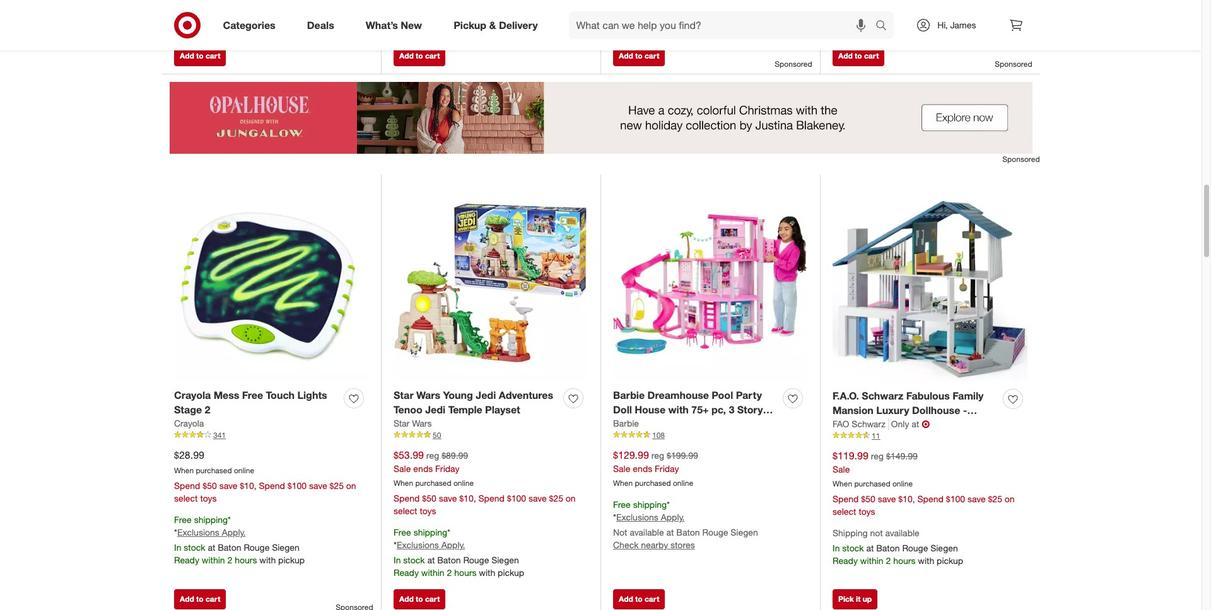 Task type: vqa. For each thing, say whether or not it's contained in the screenshot.
home for Holiday Disposable Dinnerware Plate 8.5" - Joy - 40ct - up & up™
no



Task type: locate. For each thing, give the bounding box(es) containing it.
online down 341 link
[[234, 466, 254, 476]]

1 horizontal spatial select
[[394, 506, 418, 517]]

with inside shipping not available in stock at  baton rouge siegen ready within 2 hours with pickup
[[918, 556, 935, 567]]

baton
[[457, 11, 481, 22], [877, 12, 900, 22], [677, 528, 700, 539], [218, 543, 241, 554], [877, 544, 900, 554], [438, 556, 461, 566]]

0 vertical spatial wars
[[417, 389, 441, 402]]

1 horizontal spatial nearby
[[641, 540, 668, 551]]

0 horizontal spatial toys
[[200, 493, 217, 504]]

0 horizontal spatial check nearby stores button
[[394, 23, 476, 36]]

0 horizontal spatial exclusions
[[177, 528, 220, 539]]

2 horizontal spatial apply.
[[661, 513, 685, 523]]

toys up not
[[859, 506, 876, 517]]

1 vertical spatial shipping
[[194, 515, 228, 525]]

0 horizontal spatial $25
[[330, 481, 344, 491]]

reg inside $119.99 reg $149.99 sale when purchased online spend $50 save $10, spend $100 save $25 on select toys
[[871, 451, 884, 462]]

reg inside '$129.99 reg $199.99 sale ends friday when purchased online'
[[652, 451, 665, 461]]

purchased down $119.99
[[855, 479, 891, 489]]

2 star from the top
[[394, 418, 410, 429]]

spend down 50 link
[[479, 493, 505, 504]]

$10, inside $28.99 when purchased online spend $50 save $10, spend $100 save $25 on select toys
[[240, 481, 257, 491]]

1 horizontal spatial $25
[[549, 493, 564, 504]]

reg inside $53.99 reg $89.99 sale ends friday when purchased online spend $50 save $10, spend $100 save $25 on select toys
[[427, 451, 439, 461]]

ready
[[174, 20, 199, 30], [833, 24, 858, 35], [174, 556, 199, 566], [833, 556, 858, 567], [394, 568, 419, 579]]

ready inside shipping not available in stock at  baton rouge siegen ready within 2 hours with pickup
[[833, 556, 858, 567]]

purchased down $28.99
[[196, 466, 232, 476]]

stock inside "in stock at  baton rouge siegen ready within 2 hours with pickup"
[[843, 12, 864, 22]]

free shipping * * exclusions apply. not available at baton rouge siegen check nearby stores
[[613, 500, 759, 551]]

0 vertical spatial schwarz
[[862, 390, 904, 403]]

What can we help you find? suggestions appear below search field
[[569, 11, 879, 39]]

1 horizontal spatial exclusions apply. button
[[397, 540, 465, 552]]

1 vertical spatial apply.
[[222, 528, 246, 539]]

1 ends from the left
[[414, 464, 433, 474]]

1 vertical spatial check
[[613, 540, 639, 551]]

pickup
[[278, 20, 305, 30], [937, 24, 964, 35], [278, 556, 305, 566], [937, 556, 964, 567], [498, 568, 524, 579]]

stock
[[184, 7, 205, 18], [843, 12, 864, 22], [184, 543, 205, 554], [843, 544, 864, 554], [403, 556, 425, 566]]

young
[[443, 389, 473, 402]]

barbie dreamhouse pool party doll house with 75+ pc, 3 story slide link
[[613, 389, 778, 431]]

sale down $129.99
[[613, 464, 631, 474]]

check nearby stores button
[[394, 23, 476, 36], [613, 540, 695, 552]]

0 vertical spatial barbie
[[613, 389, 645, 402]]

jedi up playset
[[476, 389, 496, 402]]

0 vertical spatial exclusions
[[617, 513, 659, 523]]

0 vertical spatial nearby
[[422, 24, 449, 34]]

not inside not available at baton rouge siegen check nearby stores
[[394, 11, 408, 22]]

$100
[[288, 481, 307, 491], [507, 493, 526, 504], [947, 494, 966, 505]]

exclusions inside the free shipping * * exclusions apply. not available at baton rouge siegen check nearby stores
[[617, 513, 659, 523]]

0 vertical spatial stores
[[451, 24, 476, 34]]

0 horizontal spatial $10,
[[240, 481, 257, 491]]

0 vertical spatial check
[[394, 24, 419, 34]]

ends for $53.99
[[414, 464, 433, 474]]

in stock at  baton rouge siegen ready within 2 hours with pickup
[[833, 12, 964, 35]]

online inside '$129.99 reg $199.99 sale ends friday when purchased online'
[[673, 479, 694, 488]]

1 horizontal spatial $10,
[[460, 493, 476, 504]]

barbie down the doll
[[613, 418, 639, 429]]

wars for star wars young jedi adventures tenoo jedi temple playset
[[417, 389, 441, 402]]

shipping for star wars young jedi adventures tenoo jedi temple playset
[[414, 527, 448, 538]]

crayola up stage
[[174, 389, 211, 402]]

star down tenoo
[[394, 418, 410, 429]]

2 vertical spatial exclusions
[[397, 540, 439, 551]]

barbie for barbie dreamhouse pool party doll house with 75+ pc, 3 story slide
[[613, 389, 645, 402]]

online inside $119.99 reg $149.99 sale when purchased online spend $50 save $10, spend $100 save $25 on select toys
[[893, 479, 913, 489]]

$50 inside $53.99 reg $89.99 sale ends friday when purchased online spend $50 save $10, spend $100 save $25 on select toys
[[422, 493, 437, 504]]

schwarz up 11
[[852, 419, 886, 430]]

pc,
[[712, 404, 726, 416]]

in
[[174, 7, 181, 18], [833, 12, 840, 22], [174, 543, 181, 554], [833, 544, 840, 554], [394, 556, 401, 566]]

select down "$53.99"
[[394, 506, 418, 517]]

$10, inside $119.99 reg $149.99 sale when purchased online spend $50 save $10, spend $100 save $25 on select toys
[[899, 494, 915, 505]]

1 star from the top
[[394, 389, 414, 402]]

2 horizontal spatial sale
[[833, 464, 850, 475]]

spend
[[174, 481, 200, 491], [259, 481, 285, 491], [394, 493, 420, 504], [479, 493, 505, 504], [833, 494, 859, 505], [918, 494, 944, 505]]

1 horizontal spatial check nearby stores button
[[613, 540, 695, 552]]

sale for $129.99
[[613, 464, 631, 474]]

0 horizontal spatial $50
[[203, 481, 217, 491]]

$10, down $89.99
[[460, 493, 476, 504]]

0 horizontal spatial select
[[174, 493, 198, 504]]

2 vertical spatial apply.
[[442, 540, 465, 551]]

ready inside "in stock at  baton rouge siegen ready within 2 hours with pickup"
[[833, 24, 858, 35]]

to
[[196, 51, 204, 61], [416, 51, 423, 61], [636, 51, 643, 61], [855, 51, 862, 61], [196, 595, 204, 604], [416, 595, 423, 604], [636, 595, 643, 604]]

sale inside $53.99 reg $89.99 sale ends friday when purchased online spend $50 save $10, spend $100 save $25 on select toys
[[394, 464, 411, 474]]

toys
[[200, 493, 217, 504], [420, 506, 436, 517], [859, 506, 876, 517]]

1 horizontal spatial reg
[[652, 451, 665, 461]]

$25 inside $119.99 reg $149.99 sale when purchased online spend $50 save $10, spend $100 save $25 on select toys
[[989, 494, 1003, 505]]

stock inside in stock ready within 2 hours with pickup
[[184, 7, 205, 18]]

341 link
[[174, 430, 369, 441]]

2 barbie from the top
[[613, 418, 639, 429]]

barbie dreamhouse pool party doll house with 75+ pc, 3 story slide
[[613, 389, 763, 431]]

online down $149.99 on the bottom of the page
[[893, 479, 913, 489]]

playset
[[485, 404, 520, 416]]

0 vertical spatial not
[[394, 11, 408, 22]]

0 horizontal spatial ends
[[414, 464, 433, 474]]

star wars young jedi adventures tenoo jedi temple playset link
[[394, 389, 559, 418]]

dollhouse
[[913, 404, 961, 417]]

check inside the free shipping * * exclusions apply. not available at baton rouge siegen check nearby stores
[[613, 540, 639, 551]]

free
[[242, 389, 263, 402], [613, 500, 631, 510], [174, 515, 192, 525], [394, 527, 411, 538]]

$129.99
[[613, 449, 649, 462]]

schwarz
[[862, 390, 904, 403], [852, 419, 886, 430]]

2 friday from the left
[[655, 464, 679, 474]]

schwarz up luxury at the right of the page
[[862, 390, 904, 403]]

2 horizontal spatial on
[[1005, 494, 1015, 505]]

exclusions apply. button for barbie dreamhouse pool party doll house with 75+ pc, 3 story slide
[[617, 512, 685, 525]]

apply. for house
[[661, 513, 685, 523]]

shipping
[[833, 528, 868, 539]]

0 horizontal spatial stores
[[451, 24, 476, 34]]

siegen inside the free shipping * * exclusions apply. not available at baton rouge siegen check nearby stores
[[731, 528, 759, 539]]

1 vertical spatial wars
[[412, 418, 432, 429]]

stores inside the free shipping * * exclusions apply. not available at baton rouge siegen check nearby stores
[[671, 540, 695, 551]]

barbie up the doll
[[613, 389, 645, 402]]

star inside star wars young jedi adventures tenoo jedi temple playset
[[394, 389, 414, 402]]

ends inside '$129.99 reg $199.99 sale ends friday when purchased online'
[[633, 464, 653, 474]]

1 vertical spatial schwarz
[[852, 419, 886, 430]]

cart
[[206, 51, 220, 61], [425, 51, 440, 61], [645, 51, 660, 61], [865, 51, 879, 61], [206, 595, 220, 604], [425, 595, 440, 604], [645, 595, 660, 604]]

star up tenoo
[[394, 389, 414, 402]]

1 barbie from the top
[[613, 389, 645, 402]]

1 horizontal spatial $50
[[422, 493, 437, 504]]

1 horizontal spatial apply.
[[442, 540, 465, 551]]

toys inside $28.99 when purchased online spend $50 save $10, spend $100 save $25 on select toys
[[200, 493, 217, 504]]

delivery
[[499, 19, 538, 31]]

at inside "in stock at  baton rouge siegen ready within 2 hours with pickup"
[[867, 12, 874, 22]]

pick it up
[[839, 595, 872, 604]]

2 horizontal spatial select
[[833, 506, 857, 517]]

baton inside the free shipping * * exclusions apply. not available at baton rouge siegen check nearby stores
[[677, 528, 700, 539]]

online inside $28.99 when purchased online spend $50 save $10, spend $100 save $25 on select toys
[[234, 466, 254, 476]]

crayola link
[[174, 418, 204, 430]]

0 horizontal spatial reg
[[427, 451, 439, 461]]

1 horizontal spatial sale
[[613, 464, 631, 474]]

0 horizontal spatial available
[[410, 11, 445, 22]]

2
[[227, 20, 232, 30], [886, 24, 891, 35], [205, 404, 210, 416], [227, 556, 232, 566], [886, 556, 891, 567], [447, 568, 452, 579]]

when
[[174, 466, 194, 476], [394, 479, 413, 488], [613, 479, 633, 488], [833, 479, 853, 489]]

wars down tenoo
[[412, 418, 432, 429]]

11
[[872, 432, 881, 441]]

barbie inside barbie dreamhouse pool party doll house with 75+ pc, 3 story slide
[[613, 389, 645, 402]]

schwarz inside f.a.o. schwarz fabulous family mansion luxury dollhouse - 34pcs
[[862, 390, 904, 403]]

341
[[213, 431, 226, 440]]

1 friday from the left
[[436, 464, 460, 474]]

rouge inside not available at baton rouge siegen check nearby stores
[[483, 11, 509, 22]]

shipping inside the free shipping * * exclusions apply. not available at baton rouge siegen check nearby stores
[[633, 500, 667, 510]]

ends down "$53.99"
[[414, 464, 433, 474]]

2 horizontal spatial exclusions
[[617, 513, 659, 523]]

2 horizontal spatial available
[[886, 528, 920, 539]]

hours inside shipping not available in stock at  baton rouge siegen ready within 2 hours with pickup
[[894, 556, 916, 567]]

select
[[174, 493, 198, 504], [394, 506, 418, 517], [833, 506, 857, 517]]

1 horizontal spatial ends
[[633, 464, 653, 474]]

crayola down stage
[[174, 418, 204, 429]]

0 horizontal spatial not
[[394, 11, 408, 22]]

2 horizontal spatial $100
[[947, 494, 966, 505]]

2 horizontal spatial shipping
[[633, 500, 667, 510]]

free shipping * * exclusions apply. in stock at  baton rouge siegen ready within 2 hours with pickup
[[174, 515, 305, 566], [394, 527, 524, 579]]

siegen inside shipping not available in stock at  baton rouge siegen ready within 2 hours with pickup
[[931, 544, 959, 554]]

$10,
[[240, 481, 257, 491], [460, 493, 476, 504], [899, 494, 915, 505]]

0 horizontal spatial nearby
[[422, 24, 449, 34]]

purchased down $129.99
[[635, 479, 671, 488]]

purchased down $89.99
[[416, 479, 452, 488]]

on inside $53.99 reg $89.99 sale ends friday when purchased online spend $50 save $10, spend $100 save $25 on select toys
[[566, 493, 576, 504]]

$100 inside $119.99 reg $149.99 sale when purchased online spend $50 save $10, spend $100 save $25 on select toys
[[947, 494, 966, 505]]

within inside "in stock at  baton rouge siegen ready within 2 hours with pickup"
[[861, 24, 884, 35]]

select down $28.99
[[174, 493, 198, 504]]

purchased inside $28.99 when purchased online spend $50 save $10, spend $100 save $25 on select toys
[[196, 466, 232, 476]]

50
[[433, 431, 441, 440]]

2 horizontal spatial $50
[[862, 494, 876, 505]]

0 vertical spatial check nearby stores button
[[394, 23, 476, 36]]

pick
[[839, 595, 854, 604]]

1 horizontal spatial on
[[566, 493, 576, 504]]

when inside $53.99 reg $89.99 sale ends friday when purchased online spend $50 save $10, spend $100 save $25 on select toys
[[394, 479, 413, 488]]

what's
[[366, 19, 398, 31]]

wars inside star wars young jedi adventures tenoo jedi temple playset
[[417, 389, 441, 402]]

hours
[[235, 20, 257, 30], [894, 24, 916, 35], [235, 556, 257, 566], [894, 556, 916, 567], [454, 568, 477, 579]]

0 vertical spatial apply.
[[661, 513, 685, 523]]

slide
[[613, 418, 637, 431]]

2 horizontal spatial exclusions apply. button
[[617, 512, 685, 525]]

0 horizontal spatial $100
[[288, 481, 307, 491]]

2 horizontal spatial $25
[[989, 494, 1003, 505]]

apply.
[[661, 513, 685, 523], [222, 528, 246, 539], [442, 540, 465, 551]]

barbie for barbie
[[613, 418, 639, 429]]

barbie link
[[613, 418, 639, 430]]

108
[[653, 431, 665, 440]]

pool
[[712, 389, 734, 402]]

reg for $119.99
[[871, 451, 884, 462]]

shipping for barbie dreamhouse pool party doll house with 75+ pc, 3 story slide
[[633, 500, 667, 510]]

0 horizontal spatial sale
[[394, 464, 411, 474]]

0 vertical spatial crayola
[[174, 389, 211, 402]]

crayola mess free touch lights stage 2 image
[[174, 187, 369, 382], [174, 187, 369, 382]]

0 horizontal spatial shipping
[[194, 515, 228, 525]]

1 crayola from the top
[[174, 389, 211, 402]]

reg down 50
[[427, 451, 439, 461]]

1 vertical spatial nearby
[[641, 540, 668, 551]]

$199.99
[[667, 451, 699, 461]]

1 vertical spatial barbie
[[613, 418, 639, 429]]

1 horizontal spatial not
[[613, 528, 628, 539]]

when down $129.99
[[613, 479, 633, 488]]

house
[[635, 404, 666, 416]]

ends
[[414, 464, 433, 474], [633, 464, 653, 474]]

1 horizontal spatial $100
[[507, 493, 526, 504]]

sale inside '$129.99 reg $199.99 sale ends friday when purchased online'
[[613, 464, 631, 474]]

apply. for tenoo
[[442, 540, 465, 551]]

check
[[394, 24, 419, 34], [613, 540, 639, 551]]

toys down $28.99
[[200, 493, 217, 504]]

wars
[[417, 389, 441, 402], [412, 418, 432, 429]]

2 horizontal spatial reg
[[871, 451, 884, 462]]

barbie dreamhouse pool party doll house with 75+ pc, 3 story slide image
[[613, 187, 808, 382], [613, 187, 808, 382]]

exclusions apply. button
[[617, 512, 685, 525], [177, 527, 246, 540], [397, 540, 465, 552]]

sale inside $119.99 reg $149.99 sale when purchased online spend $50 save $10, spend $100 save $25 on select toys
[[833, 464, 850, 475]]

crayola inside crayola mess free touch lights stage 2
[[174, 389, 211, 402]]

free inside crayola mess free touch lights stage 2
[[242, 389, 263, 402]]

$25
[[330, 481, 344, 491], [549, 493, 564, 504], [989, 494, 1003, 505]]

online down $89.99
[[454, 479, 474, 488]]

select up shipping
[[833, 506, 857, 517]]

2 inside "in stock at  baton rouge siegen ready within 2 hours with pickup"
[[886, 24, 891, 35]]

1 vertical spatial star
[[394, 418, 410, 429]]

wars up tenoo
[[417, 389, 441, 402]]

0 horizontal spatial friday
[[436, 464, 460, 474]]

1 horizontal spatial toys
[[420, 506, 436, 517]]

friday inside '$129.99 reg $199.99 sale ends friday when purchased online'
[[655, 464, 679, 474]]

sale down $119.99
[[833, 464, 850, 475]]

$89.99
[[442, 451, 468, 461]]

star wars young jedi adventures tenoo jedi temple playset image
[[394, 187, 588, 382], [394, 187, 588, 382]]

2 ends from the left
[[633, 464, 653, 474]]

0 horizontal spatial jedi
[[425, 404, 446, 416]]

sale down "$53.99"
[[394, 464, 411, 474]]

reg down 108
[[652, 451, 665, 461]]

spend down "$53.99"
[[394, 493, 420, 504]]

$100 inside $28.99 when purchased online spend $50 save $10, spend $100 save $25 on select toys
[[288, 481, 307, 491]]

add to cart
[[180, 51, 220, 61], [399, 51, 440, 61], [619, 51, 660, 61], [839, 51, 879, 61], [180, 595, 220, 604], [399, 595, 440, 604], [619, 595, 660, 604]]

crayola for crayola mess free touch lights stage 2
[[174, 389, 211, 402]]

0 vertical spatial star
[[394, 389, 414, 402]]

1 horizontal spatial available
[[630, 528, 664, 539]]

up
[[863, 595, 872, 604]]

exclusions
[[617, 513, 659, 523], [177, 528, 220, 539], [397, 540, 439, 551]]

hours inside "in stock at  baton rouge siegen ready within 2 hours with pickup"
[[894, 24, 916, 35]]

star wars link
[[394, 418, 432, 430]]

11 link
[[833, 431, 1028, 442]]

available
[[410, 11, 445, 22], [630, 528, 664, 539], [886, 528, 920, 539]]

1 horizontal spatial stores
[[671, 540, 695, 551]]

online down $199.99
[[673, 479, 694, 488]]

rouge inside "in stock at  baton rouge siegen ready within 2 hours with pickup"
[[903, 12, 929, 22]]

0 vertical spatial shipping
[[633, 500, 667, 510]]

1 horizontal spatial exclusions
[[397, 540, 439, 551]]

1 vertical spatial stores
[[671, 540, 695, 551]]

1 vertical spatial exclusions
[[177, 528, 220, 539]]

1 vertical spatial not
[[613, 528, 628, 539]]

wars inside star wars link
[[412, 418, 432, 429]]

when down $119.99
[[833, 479, 853, 489]]

1 vertical spatial crayola
[[174, 418, 204, 429]]

$50 inside $119.99 reg $149.99 sale when purchased online spend $50 save $10, spend $100 save $25 on select toys
[[862, 494, 876, 505]]

jedi up 50
[[425, 404, 446, 416]]

1 horizontal spatial shipping
[[414, 527, 448, 538]]

rouge inside shipping not available in stock at  baton rouge siegen ready within 2 hours with pickup
[[903, 544, 929, 554]]

apply. inside the free shipping * * exclusions apply. not available at baton rouge siegen check nearby stores
[[661, 513, 685, 523]]

1 horizontal spatial check
[[613, 540, 639, 551]]

1 horizontal spatial friday
[[655, 464, 679, 474]]

2 crayola from the top
[[174, 418, 204, 429]]

rouge inside the free shipping * * exclusions apply. not available at baton rouge siegen check nearby stores
[[703, 528, 729, 539]]

free inside the free shipping * * exclusions apply. not available at baton rouge siegen check nearby stores
[[613, 500, 631, 510]]

not
[[871, 528, 883, 539]]

baton inside "in stock at  baton rouge siegen ready within 2 hours with pickup"
[[877, 12, 900, 22]]

$50 down "$53.99"
[[422, 493, 437, 504]]

crayola
[[174, 389, 211, 402], [174, 418, 204, 429]]

within inside shipping not available in stock at  baton rouge siegen ready within 2 hours with pickup
[[861, 556, 884, 567]]

stores
[[451, 24, 476, 34], [671, 540, 695, 551]]

3
[[729, 404, 735, 416]]

friday
[[436, 464, 460, 474], [655, 464, 679, 474]]

not
[[394, 11, 408, 22], [613, 528, 628, 539]]

ends down $129.99
[[633, 464, 653, 474]]

friday down $199.99
[[655, 464, 679, 474]]

reg down 11
[[871, 451, 884, 462]]

0 vertical spatial jedi
[[476, 389, 496, 402]]

2 vertical spatial shipping
[[414, 527, 448, 538]]

$50 down $28.99
[[203, 481, 217, 491]]

0 horizontal spatial on
[[346, 481, 356, 491]]

pickup & delivery
[[454, 19, 538, 31]]

sale
[[394, 464, 411, 474], [613, 464, 631, 474], [833, 464, 850, 475]]

schwarz inside fao schwarz only at ¬
[[852, 419, 886, 430]]

friday down $89.99
[[436, 464, 460, 474]]

$50 up not
[[862, 494, 876, 505]]

with
[[260, 20, 276, 30], [918, 24, 935, 35], [669, 404, 689, 416], [260, 556, 276, 566], [918, 556, 935, 567], [479, 568, 496, 579]]

stores inside not available at baton rouge siegen check nearby stores
[[451, 24, 476, 34]]

online inside $53.99 reg $89.99 sale ends friday when purchased online spend $50 save $10, spend $100 save $25 on select toys
[[454, 479, 474, 488]]

adventures
[[499, 389, 554, 402]]

$10, down 341 link
[[240, 481, 257, 491]]

toys down "$53.99"
[[420, 506, 436, 517]]

when down "$53.99"
[[394, 479, 413, 488]]

when down $28.99
[[174, 466, 194, 476]]

2 horizontal spatial toys
[[859, 506, 876, 517]]

pick it up button
[[833, 590, 878, 610]]

2 horizontal spatial $10,
[[899, 494, 915, 505]]

friday for $53.99
[[436, 464, 460, 474]]

0 horizontal spatial apply.
[[222, 528, 246, 539]]

pickup inside shipping not available in stock at  baton rouge siegen ready within 2 hours with pickup
[[937, 556, 964, 567]]

1 vertical spatial check nearby stores button
[[613, 540, 695, 552]]

$10, down $149.99 on the bottom of the page
[[899, 494, 915, 505]]

2 inside crayola mess free touch lights stage 2
[[205, 404, 210, 416]]

friday inside $53.99 reg $89.99 sale ends friday when purchased online spend $50 save $10, spend $100 save $25 on select toys
[[436, 464, 460, 474]]

108 link
[[613, 430, 808, 441]]

f.a.o. schwarz fabulous family mansion luxury dollhouse - 34pcs image
[[833, 187, 1028, 382], [833, 187, 1028, 382]]

0 horizontal spatial check
[[394, 24, 419, 34]]

advertisement region
[[162, 82, 1040, 154]]



Task type: describe. For each thing, give the bounding box(es) containing it.
spend down $28.99
[[174, 481, 200, 491]]

what's new
[[366, 19, 422, 31]]

2 inside shipping not available in stock at  baton rouge siegen ready within 2 hours with pickup
[[886, 556, 891, 567]]

baton inside shipping not available in stock at  baton rouge siegen ready within 2 hours with pickup
[[877, 544, 900, 554]]

0 horizontal spatial exclusions apply. button
[[177, 527, 246, 540]]

shipping not available in stock at  baton rouge siegen ready within 2 hours with pickup
[[833, 528, 964, 567]]

fao
[[833, 419, 850, 430]]

check inside not available at baton rouge siegen check nearby stores
[[394, 24, 419, 34]]

sale for $119.99
[[833, 464, 850, 475]]

deals
[[307, 19, 334, 31]]

doll
[[613, 404, 632, 416]]

at inside fao schwarz only at ¬
[[912, 419, 920, 430]]

75+
[[692, 404, 709, 416]]

purchased inside $119.99 reg $149.99 sale when purchased online spend $50 save $10, spend $100 save $25 on select toys
[[855, 479, 891, 489]]

toys inside $53.99 reg $89.99 sale ends friday when purchased online spend $50 save $10, spend $100 save $25 on select toys
[[420, 506, 436, 517]]

f.a.o. schwarz fabulous family mansion luxury dollhouse - 34pcs
[[833, 390, 984, 432]]

what's new link
[[355, 11, 438, 39]]

hi,
[[938, 20, 948, 30]]

exclusions apply. button for star wars young jedi adventures tenoo jedi temple playset
[[397, 540, 465, 552]]

ready inside in stock ready within 2 hours with pickup
[[174, 20, 199, 30]]

crayola for crayola
[[174, 418, 204, 429]]

schwarz for fao
[[852, 419, 886, 430]]

with inside barbie dreamhouse pool party doll house with 75+ pc, 3 story slide
[[669, 404, 689, 416]]

pickup
[[454, 19, 487, 31]]

star for star wars young jedi adventures tenoo jedi temple playset
[[394, 389, 414, 402]]

lights
[[298, 389, 327, 402]]

sale for $53.99
[[394, 464, 411, 474]]

$25 inside $53.99 reg $89.99 sale ends friday when purchased online spend $50 save $10, spend $100 save $25 on select toys
[[549, 493, 564, 504]]

touch
[[266, 389, 295, 402]]

dreamhouse
[[648, 389, 709, 402]]

fao schwarz only at ¬
[[833, 418, 930, 431]]

at inside shipping not available in stock at  baton rouge siegen ready within 2 hours with pickup
[[867, 544, 874, 554]]

not available at baton rouge siegen check nearby stores
[[394, 11, 539, 34]]

mess
[[214, 389, 239, 402]]

available inside not available at baton rouge siegen check nearby stores
[[410, 11, 445, 22]]

available inside shipping not available in stock at  baton rouge siegen ready within 2 hours with pickup
[[886, 528, 920, 539]]

luxury
[[877, 404, 910, 417]]

crayola mess free touch lights stage 2 link
[[174, 389, 339, 418]]

select inside $53.99 reg $89.99 sale ends friday when purchased online spend $50 save $10, spend $100 save $25 on select toys
[[394, 506, 418, 517]]

new
[[401, 19, 422, 31]]

when inside '$129.99 reg $199.99 sale ends friday when purchased online'
[[613, 479, 633, 488]]

toys inside $119.99 reg $149.99 sale when purchased online spend $50 save $10, spend $100 save $25 on select toys
[[859, 506, 876, 517]]

schwarz for f.a.o.
[[862, 390, 904, 403]]

friday for $129.99
[[655, 464, 679, 474]]

siegen inside "in stock at  baton rouge siegen ready within 2 hours with pickup"
[[931, 12, 959, 22]]

34pcs
[[833, 419, 862, 432]]

crayola mess free touch lights stage 2
[[174, 389, 327, 416]]

1 horizontal spatial jedi
[[476, 389, 496, 402]]

deals link
[[296, 11, 350, 39]]

ends for $129.99
[[633, 464, 653, 474]]

stock inside shipping not available in stock at  baton rouge siegen ready within 2 hours with pickup
[[843, 544, 864, 554]]

reg for $53.99
[[427, 451, 439, 461]]

$149.99
[[887, 451, 918, 462]]

purchased inside '$129.99 reg $199.99 sale ends friday when purchased online'
[[635, 479, 671, 488]]

not inside the free shipping * * exclusions apply. not available at baton rouge siegen check nearby stores
[[613, 528, 628, 539]]

when inside $28.99 when purchased online spend $50 save $10, spend $100 save $25 on select toys
[[174, 466, 194, 476]]

in inside "in stock at  baton rouge siegen ready within 2 hours with pickup"
[[833, 12, 840, 22]]

when inside $119.99 reg $149.99 sale when purchased online spend $50 save $10, spend $100 save $25 on select toys
[[833, 479, 853, 489]]

spend up shipping
[[833, 494, 859, 505]]

nearby inside not available at baton rouge siegen check nearby stores
[[422, 24, 449, 34]]

pickup inside in stock ready within 2 hours with pickup
[[278, 20, 305, 30]]

$119.99 reg $149.99 sale when purchased online spend $50 save $10, spend $100 save $25 on select toys
[[833, 450, 1015, 517]]

nearby inside the free shipping * * exclusions apply. not available at baton rouge siegen check nearby stores
[[641, 540, 668, 551]]

pickup inside "in stock at  baton rouge siegen ready within 2 hours with pickup"
[[937, 24, 964, 35]]

hours inside in stock ready within 2 hours with pickup
[[235, 20, 257, 30]]

on inside $28.99 when purchased online spend $50 save $10, spend $100 save $25 on select toys
[[346, 481, 356, 491]]

f.a.o.
[[833, 390, 859, 403]]

0 horizontal spatial free shipping * * exclusions apply. in stock at  baton rouge siegen ready within 2 hours with pickup
[[174, 515, 305, 566]]

available inside the free shipping * * exclusions apply. not available at baton rouge siegen check nearby stores
[[630, 528, 664, 539]]

categories
[[223, 19, 276, 31]]

on inside $119.99 reg $149.99 sale when purchased online spend $50 save $10, spend $100 save $25 on select toys
[[1005, 494, 1015, 505]]

with inside in stock ready within 2 hours with pickup
[[260, 20, 276, 30]]

in inside in stock ready within 2 hours with pickup
[[174, 7, 181, 18]]

$129.99 reg $199.99 sale ends friday when purchased online
[[613, 449, 699, 488]]

spend down 341 link
[[259, 481, 285, 491]]

spend down $149.99 on the bottom of the page
[[918, 494, 944, 505]]

at inside not available at baton rouge siegen check nearby stores
[[447, 11, 455, 22]]

star for star wars
[[394, 418, 410, 429]]

$53.99 reg $89.99 sale ends friday when purchased online spend $50 save $10, spend $100 save $25 on select toys
[[394, 449, 576, 517]]

purchased inside $53.99 reg $89.99 sale ends friday when purchased online spend $50 save $10, spend $100 save $25 on select toys
[[416, 479, 452, 488]]

$25 inside $28.99 when purchased online spend $50 save $10, spend $100 save $25 on select toys
[[330, 481, 344, 491]]

hi, james
[[938, 20, 977, 30]]

$119.99
[[833, 450, 869, 463]]

party
[[736, 389, 762, 402]]

$10, inside $53.99 reg $89.99 sale ends friday when purchased online spend $50 save $10, spend $100 save $25 on select toys
[[460, 493, 476, 504]]

within inside in stock ready within 2 hours with pickup
[[202, 20, 225, 30]]

in inside shipping not available in stock at  baton rouge siegen ready within 2 hours with pickup
[[833, 544, 840, 554]]

stage
[[174, 404, 202, 416]]

$28.99 when purchased online spend $50 save $10, spend $100 save $25 on select toys
[[174, 449, 356, 504]]

reg for $129.99
[[652, 451, 665, 461]]

baton inside not available at baton rouge siegen check nearby stores
[[457, 11, 481, 22]]

search
[[870, 20, 901, 33]]

fao schwarz link
[[833, 418, 889, 431]]

-
[[964, 404, 968, 417]]

tenoo
[[394, 404, 423, 416]]

star wars young jedi adventures tenoo jedi temple playset
[[394, 389, 554, 416]]

it
[[856, 595, 861, 604]]

categories link
[[212, 11, 291, 39]]

select inside $119.99 reg $149.99 sale when purchased online spend $50 save $10, spend $100 save $25 on select toys
[[833, 506, 857, 517]]

f.a.o. schwarz fabulous family mansion luxury dollhouse - 34pcs link
[[833, 389, 998, 432]]

only
[[892, 419, 910, 430]]

with inside "in stock at  baton rouge siegen ready within 2 hours with pickup"
[[918, 24, 935, 35]]

$53.99
[[394, 449, 424, 462]]

1 horizontal spatial free shipping * * exclusions apply. in stock at  baton rouge siegen ready within 2 hours with pickup
[[394, 527, 524, 579]]

50 link
[[394, 430, 588, 441]]

star wars
[[394, 418, 432, 429]]

exclusions for barbie dreamhouse pool party doll house with 75+ pc, 3 story slide
[[617, 513, 659, 523]]

$50 inside $28.99 when purchased online spend $50 save $10, spend $100 save $25 on select toys
[[203, 481, 217, 491]]

exclusions for star wars young jedi adventures tenoo jedi temple playset
[[397, 540, 439, 551]]

temple
[[448, 404, 483, 416]]

in stock ready within 2 hours with pickup
[[174, 7, 305, 30]]

$28.99
[[174, 449, 204, 462]]

select inside $28.99 when purchased online spend $50 save $10, spend $100 save $25 on select toys
[[174, 493, 198, 504]]

mansion
[[833, 404, 874, 417]]

story
[[738, 404, 763, 416]]

¬
[[922, 418, 930, 431]]

james
[[951, 20, 977, 30]]

2 inside in stock ready within 2 hours with pickup
[[227, 20, 232, 30]]

fabulous
[[907, 390, 950, 403]]

$100 inside $53.99 reg $89.99 sale ends friday when purchased online spend $50 save $10, spend $100 save $25 on select toys
[[507, 493, 526, 504]]

wars for star wars
[[412, 418, 432, 429]]

1 vertical spatial jedi
[[425, 404, 446, 416]]

search button
[[870, 11, 901, 42]]

at inside the free shipping * * exclusions apply. not available at baton rouge siegen check nearby stores
[[667, 528, 674, 539]]

siegen inside not available at baton rouge siegen check nearby stores
[[511, 11, 539, 22]]

&
[[489, 19, 496, 31]]

pickup & delivery link
[[443, 11, 554, 39]]

family
[[953, 390, 984, 403]]



